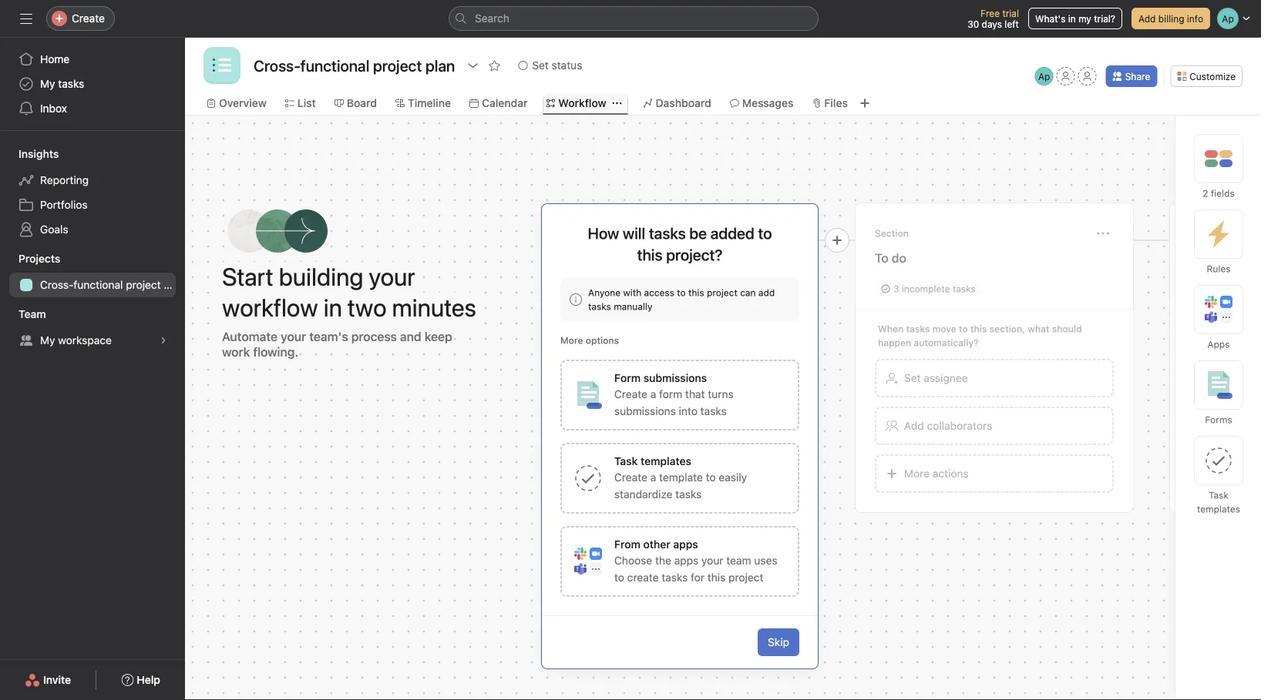 Task type: describe. For each thing, give the bounding box(es) containing it.
form submissions
[[615, 372, 707, 385]]

tasks inside task templates create a template to easily standardize tasks
[[676, 488, 702, 501]]

turns
[[708, 388, 734, 401]]

functional
[[74, 279, 123, 291]]

tasks inside anyone with access to this project can add tasks manually
[[588, 302, 611, 312]]

30
[[968, 19, 979, 29]]

reporting
[[40, 174, 89, 187]]

insights
[[19, 148, 59, 160]]

add collaborators
[[905, 420, 993, 433]]

invite button
[[15, 667, 81, 695]]

what
[[1028, 324, 1050, 335]]

how
[[588, 224, 619, 243]]

home link
[[9, 47, 176, 72]]

add collaborators button
[[875, 407, 1114, 446]]

anyone
[[588, 288, 621, 298]]

messages
[[742, 97, 794, 109]]

skip
[[768, 637, 790, 649]]

show options image
[[467, 59, 479, 72]]

projects
[[19, 253, 60, 265]]

from
[[615, 539, 641, 551]]

list
[[298, 97, 316, 109]]

manually
[[614, 302, 653, 312]]

board
[[347, 97, 377, 109]]

calendar link
[[470, 95, 528, 112]]

3 incomplete tasks
[[894, 284, 976, 295]]

templates
[[1198, 504, 1241, 515]]

create for task templates
[[615, 472, 648, 484]]

two minutes
[[348, 293, 476, 322]]

with
[[623, 288, 642, 298]]

1 vertical spatial your
[[281, 330, 306, 344]]

this inside 'from other apps choose the apps your team uses to create tasks for this project'
[[708, 572, 726, 585]]

messages link
[[730, 95, 794, 112]]

set for set status
[[532, 59, 549, 72]]

search
[[475, 12, 510, 25]]

start building your workflow in two minutes automate your team's process and keep work flowing.
[[222, 262, 476, 360]]

3
[[894, 284, 900, 295]]

tasks inside my tasks link
[[58, 77, 84, 90]]

to inside 'from other apps choose the apps your team uses to create tasks for this project'
[[615, 572, 625, 585]]

your inside 'from other apps choose the apps your team uses to create tasks for this project'
[[702, 555, 724, 568]]

left
[[1005, 19, 1019, 29]]

this for section,
[[971, 324, 987, 335]]

and
[[400, 330, 422, 344]]

project inside 'from other apps choose the apps your team uses to create tasks for this project'
[[729, 572, 764, 585]]

calendar
[[482, 97, 528, 109]]

my for my tasks
[[40, 77, 55, 90]]

this for project
[[689, 288, 705, 298]]

this project?
[[637, 246, 723, 264]]

how will tasks be added to this project?
[[588, 224, 772, 264]]

set status button
[[511, 55, 589, 76]]

rules
[[1207, 264, 1231, 275]]

fields
[[1211, 188, 1235, 199]]

task templates
[[1198, 490, 1241, 515]]

keep
[[425, 330, 452, 344]]

submissions
[[615, 405, 676, 418]]

set assignee button
[[875, 359, 1114, 398]]

free
[[981, 8, 1000, 19]]

global element
[[0, 38, 185, 130]]

set status
[[532, 59, 582, 72]]

to inside anyone with access to this project can add tasks manually
[[677, 288, 686, 298]]

list link
[[285, 95, 316, 112]]

options
[[586, 335, 619, 346]]

share
[[1126, 71, 1151, 82]]

home
[[40, 53, 70, 66]]

set for set assignee
[[905, 372, 921, 385]]

more options
[[561, 335, 619, 346]]

insights button
[[0, 147, 59, 162]]

task templates create a template to easily standardize tasks
[[615, 455, 747, 501]]

board link
[[335, 95, 377, 112]]

collaborators
[[927, 420, 993, 433]]

when tasks move to this section, what should happen automatically?
[[878, 324, 1082, 349]]

1 horizontal spatial your
[[369, 262, 415, 291]]

when
[[878, 324, 904, 335]]

add billing info button
[[1132, 8, 1211, 29]]

add to starred image
[[488, 59, 501, 72]]

workflow
[[559, 97, 607, 109]]

start
[[222, 262, 274, 291]]

timeline link
[[396, 95, 451, 112]]

form
[[659, 388, 683, 401]]

my workspace link
[[9, 328, 176, 353]]

team button
[[0, 307, 46, 322]]

2 fields
[[1203, 188, 1235, 199]]

in inside start building your workflow in two minutes automate your team's process and keep work flowing.
[[324, 293, 342, 322]]

what's
[[1036, 13, 1066, 24]]

forms
[[1205, 415, 1233, 426]]

to do button
[[875, 244, 1114, 272]]

cross-functional project plan
[[40, 279, 185, 291]]

form submissions create a form that turns submissions into tasks
[[615, 372, 734, 418]]

search list box
[[449, 6, 819, 31]]

portfolios link
[[9, 193, 176, 217]]

create
[[627, 572, 659, 585]]

to do
[[875, 251, 907, 266]]

list image
[[213, 56, 231, 75]]

in inside what's in my trial? 'button'
[[1069, 13, 1076, 24]]

files
[[825, 97, 848, 109]]

template
[[659, 472, 703, 484]]



Task type: locate. For each thing, give the bounding box(es) containing it.
anyone with access to this project can add tasks manually
[[588, 288, 775, 312]]

timeline
[[408, 97, 451, 109]]

1 horizontal spatial this
[[708, 572, 726, 585]]

1 horizontal spatial in
[[1069, 13, 1076, 24]]

in up team's
[[324, 293, 342, 322]]

0 horizontal spatial in
[[324, 293, 342, 322]]

2 a from the top
[[651, 472, 656, 484]]

move
[[933, 324, 957, 335]]

apps
[[674, 555, 699, 568]]

to left easily
[[706, 472, 716, 484]]

to right the access
[[677, 288, 686, 298]]

your
[[369, 262, 415, 291], [281, 330, 306, 344], [702, 555, 724, 568]]

workflow
[[222, 293, 318, 322]]

team
[[19, 308, 46, 321]]

trial
[[1003, 8, 1019, 19]]

choose
[[615, 555, 653, 568]]

set left the assignee
[[905, 372, 921, 385]]

a for form
[[651, 388, 656, 401]]

tab actions image
[[613, 99, 622, 108]]

my inside teams element
[[40, 334, 55, 347]]

1 vertical spatial set
[[905, 372, 921, 385]]

create inside form submissions create a form that turns submissions into tasks
[[615, 388, 648, 401]]

uses
[[754, 555, 778, 568]]

add billing info
[[1139, 13, 1204, 24]]

your left team's
[[281, 330, 306, 344]]

my
[[1079, 13, 1092, 24]]

cross-
[[40, 279, 74, 291]]

access
[[644, 288, 675, 298]]

0 vertical spatial a
[[651, 388, 656, 401]]

1 vertical spatial in
[[324, 293, 342, 322]]

my down the team at the top left of the page
[[40, 334, 55, 347]]

will
[[623, 224, 646, 243]]

ap button
[[1035, 67, 1054, 86]]

customize button
[[1171, 66, 1243, 87]]

process
[[351, 330, 397, 344]]

standardize
[[615, 488, 673, 501]]

None text field
[[250, 52, 459, 79]]

the
[[655, 555, 672, 568]]

in left my
[[1069, 13, 1076, 24]]

create up submissions
[[615, 388, 648, 401]]

1 a from the top
[[651, 388, 656, 401]]

1 vertical spatial this
[[971, 324, 987, 335]]

1 vertical spatial add
[[905, 420, 924, 433]]

add for add collaborators
[[905, 420, 924, 433]]

help
[[137, 674, 160, 687]]

do
[[892, 251, 907, 266]]

add left the billing
[[1139, 13, 1156, 24]]

what's in my trial?
[[1036, 13, 1116, 24]]

projects button
[[0, 251, 60, 267]]

add
[[759, 288, 775, 298]]

to down choose
[[615, 572, 625, 585]]

to inside task templates create a template to easily standardize tasks
[[706, 472, 716, 484]]

set assignee
[[905, 372, 968, 385]]

my up inbox
[[40, 77, 55, 90]]

2 vertical spatial create
[[615, 472, 648, 484]]

share button
[[1106, 66, 1158, 87]]

add for add billing info
[[1139, 13, 1156, 24]]

this inside when tasks move to this section, what should happen automatically?
[[971, 324, 987, 335]]

tasks inside form submissions create a form that turns submissions into tasks
[[701, 405, 727, 418]]

add inside button
[[1139, 13, 1156, 24]]

0 vertical spatial add
[[1139, 13, 1156, 24]]

2 horizontal spatial this
[[971, 324, 987, 335]]

this right the access
[[689, 288, 705, 298]]

project left can
[[707, 288, 738, 298]]

be
[[690, 224, 707, 243]]

create inside popup button
[[72, 12, 105, 25]]

see details, my workspace image
[[159, 336, 168, 345]]

tasks up 'this project?'
[[649, 224, 686, 243]]

goals
[[40, 223, 68, 236]]

a
[[651, 388, 656, 401], [651, 472, 656, 484]]

dashboard
[[656, 97, 712, 109]]

my tasks link
[[9, 72, 176, 96]]

tasks down the
[[662, 572, 688, 585]]

tasks
[[58, 77, 84, 90], [649, 224, 686, 243], [953, 284, 976, 295], [588, 302, 611, 312], [906, 324, 930, 335], [701, 405, 727, 418], [676, 488, 702, 501], [662, 572, 688, 585]]

team
[[727, 555, 752, 568]]

to inside "how will tasks be added to this project?"
[[758, 224, 772, 243]]

happen
[[878, 338, 912, 349]]

project inside anyone with access to this project can add tasks manually
[[707, 288, 738, 298]]

automatically?
[[914, 338, 979, 349]]

apps
[[1208, 339, 1230, 350]]

insights element
[[0, 140, 185, 245]]

automate
[[222, 330, 278, 344]]

from other apps choose the apps your team uses to create tasks for this project
[[615, 539, 778, 585]]

set
[[532, 59, 549, 72], [905, 372, 921, 385]]

set left status at the left of the page
[[532, 59, 549, 72]]

1 horizontal spatial add
[[1139, 13, 1156, 24]]

a left "form" on the bottom right of page
[[651, 388, 656, 401]]

this left section,
[[971, 324, 987, 335]]

tasks inside "how will tasks be added to this project?"
[[649, 224, 686, 243]]

0 horizontal spatial set
[[532, 59, 549, 72]]

to inside when tasks move to this section, what should happen automatically?
[[959, 324, 968, 335]]

tasks down home
[[58, 77, 84, 90]]

create up standardize at the bottom
[[615, 472, 648, 484]]

project down "team" in the bottom right of the page
[[729, 572, 764, 585]]

days
[[982, 19, 1002, 29]]

more
[[561, 335, 583, 346]]

projects element
[[0, 245, 185, 301]]

tasks inside when tasks move to this section, what should happen automatically?
[[906, 324, 930, 335]]

should
[[1052, 324, 1082, 335]]

1 vertical spatial my
[[40, 334, 55, 347]]

hide sidebar image
[[20, 12, 32, 25]]

this right for
[[708, 572, 726, 585]]

a inside form submissions create a form that turns submissions into tasks
[[651, 388, 656, 401]]

my for my workspace
[[40, 334, 55, 347]]

set inside button
[[905, 372, 921, 385]]

my inside global element
[[40, 77, 55, 90]]

0 vertical spatial your
[[369, 262, 415, 291]]

add
[[1139, 13, 1156, 24], [905, 420, 924, 433]]

1 vertical spatial create
[[615, 388, 648, 401]]

skip button
[[758, 629, 800, 657]]

0 vertical spatial this
[[689, 288, 705, 298]]

trial?
[[1094, 13, 1116, 24]]

section
[[875, 228, 909, 239]]

tasks down anyone
[[588, 302, 611, 312]]

building
[[279, 262, 363, 291]]

workspace
[[58, 334, 112, 347]]

tasks down turns
[[701, 405, 727, 418]]

0 horizontal spatial your
[[281, 330, 306, 344]]

portfolios
[[40, 199, 88, 211]]

to
[[875, 251, 889, 266]]

info
[[1187, 13, 1204, 24]]

1 my from the top
[[40, 77, 55, 90]]

section,
[[990, 324, 1026, 335]]

a down task templates
[[651, 472, 656, 484]]

add left collaborators at the bottom of the page
[[905, 420, 924, 433]]

2 horizontal spatial your
[[702, 555, 724, 568]]

0 horizontal spatial add
[[905, 420, 924, 433]]

in
[[1069, 13, 1076, 24], [324, 293, 342, 322]]

project left plan
[[126, 279, 161, 291]]

to right move
[[959, 324, 968, 335]]

2 vertical spatial this
[[708, 572, 726, 585]]

your up the two minutes
[[369, 262, 415, 291]]

team's
[[309, 330, 348, 344]]

into
[[679, 405, 698, 418]]

0 vertical spatial in
[[1069, 13, 1076, 24]]

reporting link
[[9, 168, 176, 193]]

0 vertical spatial set
[[532, 59, 549, 72]]

free trial 30 days left
[[968, 8, 1019, 29]]

dashboard link
[[644, 95, 712, 112]]

create for form submissions
[[615, 388, 648, 401]]

2
[[1203, 188, 1209, 199]]

1 horizontal spatial set
[[905, 372, 921, 385]]

easily
[[719, 472, 747, 484]]

incomplete
[[902, 284, 950, 295]]

create inside task templates create a template to easily standardize tasks
[[615, 472, 648, 484]]

add inside button
[[905, 420, 924, 433]]

add tab image
[[859, 97, 871, 109]]

tasks left move
[[906, 324, 930, 335]]

to right added
[[758, 224, 772, 243]]

your up for
[[702, 555, 724, 568]]

cross-functional project plan link
[[9, 273, 185, 298]]

tasks down template
[[676, 488, 702, 501]]

teams element
[[0, 301, 185, 356]]

tasks inside 'from other apps choose the apps your team uses to create tasks for this project'
[[662, 572, 688, 585]]

1 vertical spatial a
[[651, 472, 656, 484]]

this inside anyone with access to this project can add tasks manually
[[689, 288, 705, 298]]

0 horizontal spatial this
[[689, 288, 705, 298]]

2 vertical spatial your
[[702, 555, 724, 568]]

set inside dropdown button
[[532, 59, 549, 72]]

create up 'home' link
[[72, 12, 105, 25]]

inbox link
[[9, 96, 176, 121]]

project
[[126, 279, 161, 291], [707, 288, 738, 298], [729, 572, 764, 585]]

0 vertical spatial my
[[40, 77, 55, 90]]

tasks right 'incomplete'
[[953, 284, 976, 295]]

a for template
[[651, 472, 656, 484]]

invite
[[43, 674, 71, 687]]

a inside task templates create a template to easily standardize tasks
[[651, 472, 656, 484]]

0 vertical spatial create
[[72, 12, 105, 25]]

2 my from the top
[[40, 334, 55, 347]]

this
[[689, 288, 705, 298], [971, 324, 987, 335], [708, 572, 726, 585]]

workflow link
[[546, 95, 607, 112]]

that
[[685, 388, 705, 401]]



Task type: vqa. For each thing, say whether or not it's contained in the screenshot.
Mark complete icon associated with fourth Mark complete checkbox
no



